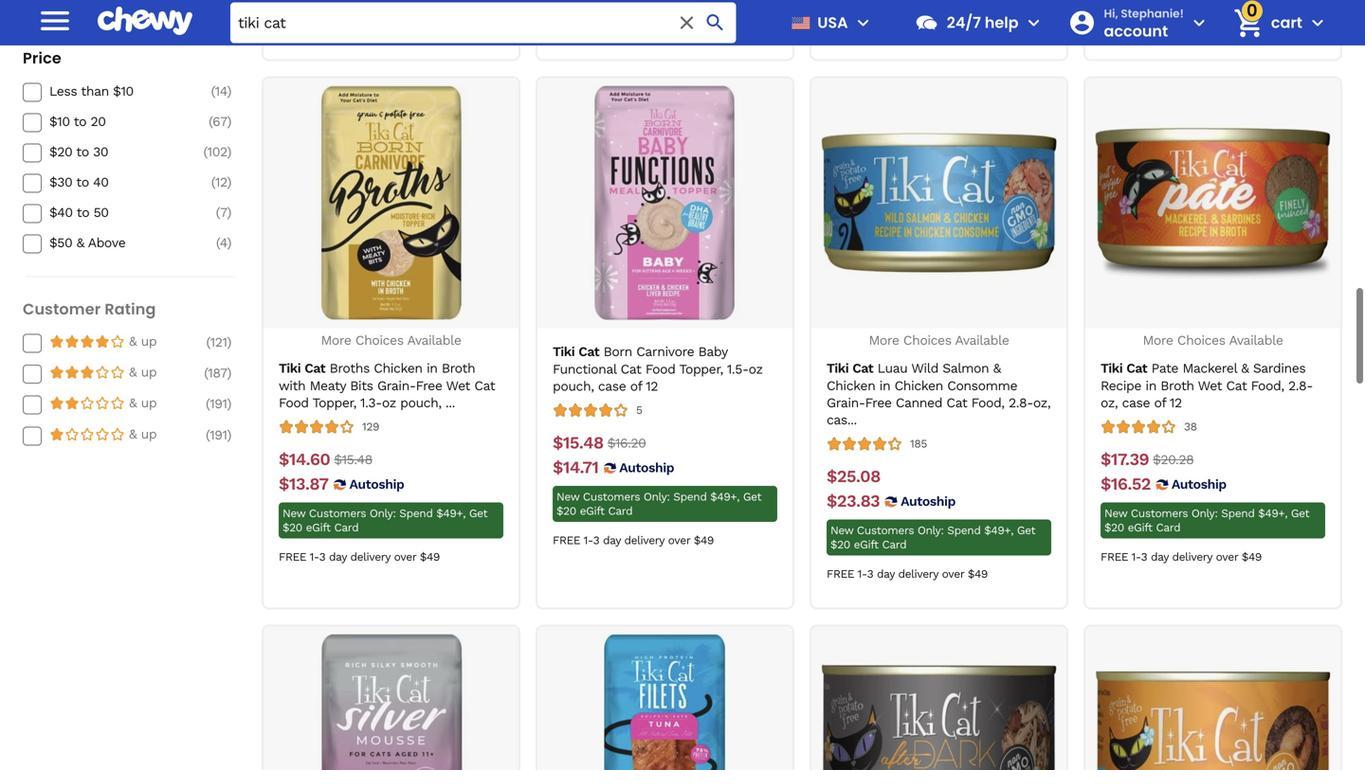 Task type: vqa. For each thing, say whether or not it's contained in the screenshot.
the Less
yes



Task type: describe. For each thing, give the bounding box(es) containing it.
egift down $14.71 text box
[[580, 505, 605, 518]]

187
[[208, 366, 227, 381]]

...
[[446, 395, 455, 411]]

10 ) from the top
[[227, 427, 231, 443]]

menu image
[[852, 11, 875, 34]]

$13.87 text field
[[279, 474, 329, 495]]

more for $13.87
[[321, 333, 351, 349]]

tiki cat tuna filet grain-free cat treats, 1-oz bag, pack of 12 image
[[548, 635, 783, 771]]

submit search image
[[704, 11, 727, 34]]

salmon
[[943, 361, 989, 377]]

$50 & above link
[[49, 235, 184, 252]]

spend for $16.52
[[1222, 507, 1255, 520]]

hi, stephanie! account
[[1104, 5, 1184, 41]]

3 & up from the top
[[129, 396, 157, 411]]

cas...
[[827, 412, 857, 428]]

get for $23.83
[[1017, 524, 1036, 538]]

born carnivore baby functional cat food topper, 1.5-oz pouch, case of 12
[[553, 344, 763, 394]]

( 67 )
[[209, 114, 231, 130]]

usa
[[818, 12, 848, 33]]

grain- inside 'luau wild salmon & chicken in chicken consomme grain-free canned cat food, 2.8-oz, cas...'
[[827, 395, 865, 411]]

of inside pate mackerel & sardines recipe in broth wet cat food, 2.8- oz, case of 12
[[1155, 395, 1166, 411]]

$23.83
[[827, 492, 880, 511]]

food, inside pate mackerel & sardines recipe in broth wet cat food, 2.8- oz, case of 12
[[1251, 378, 1285, 394]]

$20 to 30
[[49, 144, 108, 160]]

less
[[49, 84, 77, 99]]

more for $23.83
[[869, 333, 900, 349]]

help menu image
[[1023, 11, 1045, 34]]

$14.60
[[279, 450, 330, 470]]

case inside born carnivore baby functional cat food topper, 1.5-oz pouch, case of 12
[[598, 379, 626, 394]]

$49+, for $13.87
[[436, 507, 466, 520]]

hi,
[[1104, 5, 1119, 21]]

1 horizontal spatial chicken
[[827, 378, 876, 394]]

customer
[[23, 299, 101, 320]]

wild
[[912, 361, 939, 377]]

& inside 'luau wild salmon & chicken in chicken consomme grain-free canned cat food, 2.8-oz, cas...'
[[993, 361, 1001, 377]]

less than $10 link
[[49, 83, 184, 100]]

autoship for $17.39
[[1172, 477, 1227, 492]]

food, inside 'luau wild salmon & chicken in chicken consomme grain-free canned cat food, 2.8-oz, cas...'
[[972, 395, 1005, 411]]

tiki cat for $13.87
[[279, 361, 326, 377]]

meaty
[[310, 378, 346, 394]]

card for $13.87
[[334, 521, 359, 535]]

only: down $16.20 text field
[[644, 491, 670, 504]]

7
[[220, 205, 227, 221]]

cat inside pate mackerel & sardines recipe in broth wet cat food, 2.8- oz, case of 12
[[1227, 378, 1247, 394]]

to for $30
[[76, 175, 89, 190]]

new for $13.87
[[283, 507, 306, 520]]

& inside pate mackerel & sardines recipe in broth wet cat food, 2.8- oz, case of 12
[[1242, 361, 1249, 377]]

new customers only: spend $49+, get $20 egift card for $16.52
[[1105, 507, 1310, 535]]

40
[[93, 175, 109, 190]]

than
[[81, 84, 109, 99]]

$17.39 $20.28
[[1101, 450, 1194, 470]]

cart link
[[1226, 0, 1303, 46]]

broths chicken in broth with meaty bits grain-free wet cat food topper, 1.3-oz pouch, ...
[[279, 361, 495, 411]]

5
[[636, 404, 643, 417]]

$16.52
[[1101, 474, 1151, 494]]

cart menu image
[[1307, 11, 1330, 34]]

4 ) from the top
[[227, 175, 231, 190]]

1 up from the top
[[141, 334, 157, 350]]

1 ( 191 ) from the top
[[206, 397, 231, 412]]

$17.39
[[1101, 450, 1149, 470]]

24/7 help link
[[907, 0, 1019, 46]]

$20 down $14.71 text box
[[557, 505, 576, 518]]

topper, inside born carnivore baby functional cat food topper, 1.5-oz pouch, case of 12
[[679, 362, 723, 377]]

Search text field
[[230, 2, 736, 43]]

20
[[91, 114, 106, 130]]

delete search image
[[676, 11, 699, 34]]

free inside 'luau wild salmon & chicken in chicken consomme grain-free canned cat food, 2.8-oz, cas...'
[[865, 395, 892, 411]]

sardines
[[1254, 361, 1306, 377]]

30
[[93, 144, 108, 160]]

$15.48 $16.20
[[553, 433, 646, 453]]

with
[[279, 378, 306, 394]]

$13.87
[[279, 474, 329, 494]]

in for $16.52
[[1146, 378, 1157, 394]]

cat inside broths chicken in broth with meaty bits grain-free wet cat food topper, 1.3-oz pouch, ...
[[474, 378, 495, 394]]

customers for $23.83
[[857, 524, 914, 538]]

luau
[[878, 361, 908, 377]]

oz, inside pate mackerel & sardines recipe in broth wet cat food, 2.8- oz, case of 12
[[1101, 395, 1118, 411]]

help
[[985, 12, 1019, 33]]

cat inside born carnivore baby functional cat food topper, 1.5-oz pouch, case of 12
[[621, 362, 642, 377]]

$14.71
[[553, 458, 599, 478]]

luau wild salmon & chicken in chicken consomme grain-free canned cat food, 2.8-oz, cas...
[[827, 361, 1051, 428]]

( 7 )
[[216, 205, 231, 221]]

5 ) from the top
[[227, 205, 231, 221]]

customers down $14.71 text box
[[583, 491, 640, 504]]

egift for $13.87
[[306, 521, 331, 535]]

( 4 )
[[216, 235, 231, 251]]

get for $13.87
[[469, 507, 488, 520]]

broths
[[330, 361, 370, 377]]

( 102 )
[[203, 144, 231, 160]]

3 ) from the top
[[227, 144, 231, 160]]

oz inside born carnivore baby functional cat food topper, 1.5-oz pouch, case of 12
[[749, 362, 763, 377]]

in inside broths chicken in broth with meaty bits grain-free wet cat food topper, 1.3-oz pouch, ...
[[427, 361, 438, 377]]

case inside pate mackerel & sardines recipe in broth wet cat food, 2.8- oz, case of 12
[[1122, 395, 1150, 411]]

spend for $13.87
[[400, 507, 433, 520]]

items image
[[1232, 6, 1265, 40]]

autoship for $15.48
[[619, 460, 674, 476]]

185
[[910, 438, 927, 451]]

$20 up $30
[[49, 144, 72, 160]]

( 12 )
[[211, 175, 231, 190]]

$10 to 20 link
[[49, 113, 184, 131]]

1.3-
[[360, 395, 382, 411]]

$30 to 40 link
[[49, 174, 184, 191]]

born
[[604, 344, 632, 360]]

2 available from the left
[[955, 333, 1010, 349]]

24/7 help
[[947, 12, 1019, 33]]

account
[[1104, 20, 1168, 41]]

& inside $50 & above link
[[76, 235, 84, 251]]

more for $16.52
[[1143, 333, 1174, 349]]

( 14 )
[[211, 84, 231, 99]]

grain- inside broths chicken in broth with meaty bits grain-free wet cat food topper, 1.3-oz pouch, ...
[[377, 378, 416, 394]]

stephanie!
[[1121, 5, 1184, 21]]

$20 to 30 link
[[49, 144, 184, 161]]

( 187 )
[[204, 366, 231, 381]]

cart
[[1272, 12, 1303, 33]]

1 & up from the top
[[129, 334, 157, 350]]

consomme
[[948, 378, 1018, 394]]

tiki for $13.87
[[279, 361, 301, 377]]

autoship down 185
[[901, 494, 956, 510]]

2.8- inside 'luau wild salmon & chicken in chicken consomme grain-free canned cat food, 2.8-oz, cas...'
[[1009, 395, 1034, 411]]

4
[[220, 235, 227, 251]]

1 horizontal spatial $15.48 text field
[[553, 433, 604, 454]]

$30 to 40
[[49, 175, 109, 190]]

new customers only: spend $49+, get $20 egift card for $13.87
[[283, 507, 488, 535]]

$40 to 50
[[49, 205, 109, 221]]

only: for $23.83
[[918, 524, 944, 538]]

14
[[215, 84, 227, 99]]

less than $10
[[49, 84, 134, 99]]

broth inside broths chicken in broth with meaty bits grain-free wet cat food topper, 1.3-oz pouch, ...
[[442, 361, 475, 377]]

$16.20
[[608, 436, 646, 451]]

2 up from the top
[[141, 365, 157, 380]]

$20.28 text field
[[1153, 450, 1194, 471]]

tiki cat grill ahi tuna with prawns in tuna consomme grain-free canned cat food, 6-oz, case of 8 image
[[1096, 635, 1331, 771]]

new for $16.52
[[1105, 507, 1128, 520]]

2 choices from the left
[[904, 333, 952, 349]]

$49+, for $16.52
[[1259, 507, 1288, 520]]

functional
[[553, 362, 617, 377]]

new down $14.71 text box
[[557, 491, 580, 504]]

tiki cat for $16.52
[[1101, 361, 1148, 377]]

available for $17.39
[[1229, 333, 1284, 349]]

$50 & above
[[49, 235, 126, 251]]

$23.83 text field
[[827, 492, 880, 512]]

chewy home image
[[98, 0, 193, 42]]



Task type: locate. For each thing, give the bounding box(es) containing it.
more choices available up broths chicken in broth with meaty bits grain-free wet cat food topper, 1.3-oz pouch, ...
[[321, 333, 461, 349]]

1 vertical spatial topper,
[[313, 395, 357, 411]]

1 vertical spatial pouch,
[[400, 395, 442, 411]]

1 wet from the left
[[446, 378, 470, 394]]

12 down 'carnivore'
[[646, 379, 658, 394]]

1 horizontal spatial broth
[[1161, 378, 1195, 394]]

0 horizontal spatial in
[[427, 361, 438, 377]]

0 horizontal spatial $15.48 text field
[[334, 450, 373, 471]]

0 horizontal spatial oz
[[382, 395, 396, 411]]

canned
[[896, 395, 943, 411]]

2 more from the left
[[869, 333, 900, 349]]

$16.20 text field
[[608, 433, 646, 454]]

1 horizontal spatial in
[[880, 378, 891, 394]]

0 vertical spatial food,
[[1251, 378, 1285, 394]]

customers
[[583, 491, 640, 504], [309, 507, 366, 520], [1131, 507, 1188, 520], [857, 524, 914, 538]]

$15.48 down 129
[[334, 452, 373, 468]]

tiki up cas...
[[827, 361, 849, 377]]

0 vertical spatial of
[[630, 379, 642, 394]]

wet inside broths chicken in broth with meaty bits grain-free wet cat food topper, 1.3-oz pouch, ...
[[446, 378, 470, 394]]

egift down $23.83 text field
[[854, 538, 879, 552]]

$20 down $23.83 text field
[[831, 538, 850, 552]]

$15.48 up $14.71
[[553, 433, 604, 453]]

$40 to 50 link
[[49, 204, 184, 222]]

0 vertical spatial 2.8-
[[1289, 378, 1313, 394]]

0 horizontal spatial 2.8-
[[1009, 395, 1034, 411]]

more
[[321, 333, 351, 349], [869, 333, 900, 349], [1143, 333, 1174, 349]]

food down with
[[279, 395, 309, 411]]

new customers only: spend $49+, get $20 egift card down $14.60 $15.48
[[283, 507, 488, 535]]

67
[[213, 114, 227, 130]]

tiki cat luau wild salmon & chicken in chicken consomme grain-free canned cat food, 2.8-oz, case of 12 image
[[822, 86, 1057, 321]]

121
[[210, 335, 227, 350]]

free 1-3 day delivery over $49
[[553, 2, 714, 15], [827, 3, 988, 16], [279, 19, 440, 32], [1101, 19, 1262, 32], [553, 534, 714, 547], [279, 551, 440, 564], [1101, 551, 1262, 564], [827, 568, 988, 581]]

1 horizontal spatial topper,
[[679, 362, 723, 377]]

broth
[[442, 361, 475, 377], [1161, 378, 1195, 394]]

only:
[[644, 491, 670, 504], [370, 507, 396, 520], [1192, 507, 1218, 520], [918, 524, 944, 538]]

food inside born carnivore baby functional cat food topper, 1.5-oz pouch, case of 12
[[646, 362, 676, 377]]

$10
[[113, 84, 134, 99], [49, 114, 70, 130]]

$20 down the $16.52 text field
[[1105, 521, 1125, 535]]

0 vertical spatial ( 191 )
[[206, 397, 231, 412]]

wet up ... on the bottom left of page
[[446, 378, 470, 394]]

more up luau
[[869, 333, 900, 349]]

2 ( 191 ) from the top
[[206, 427, 231, 443]]

egift for $16.52
[[1128, 521, 1153, 535]]

tiki up with
[[279, 361, 301, 377]]

2 horizontal spatial available
[[1229, 333, 1284, 349]]

delivery
[[624, 2, 665, 15], [898, 3, 939, 16], [350, 19, 391, 32], [1173, 19, 1213, 32], [624, 534, 665, 547], [350, 551, 391, 564], [1173, 551, 1213, 564], [898, 568, 939, 581]]

38
[[1184, 420, 1197, 434]]

1 horizontal spatial $10
[[113, 84, 134, 99]]

mackerel
[[1183, 361, 1237, 377]]

chicken up the "canned"
[[895, 378, 943, 394]]

1 horizontal spatial food
[[646, 362, 676, 377]]

( 121 )
[[206, 335, 231, 350]]

129
[[362, 420, 379, 434]]

0 vertical spatial 12
[[215, 175, 227, 190]]

to inside "link"
[[77, 205, 89, 221]]

$25.08
[[827, 467, 881, 487]]

broth down pate
[[1161, 378, 1195, 394]]

tiki cat left luau
[[827, 361, 874, 377]]

$20 for $23.83
[[831, 538, 850, 552]]

egift down the $16.52 text field
[[1128, 521, 1153, 535]]

6 ) from the top
[[227, 235, 231, 251]]

food inside broths chicken in broth with meaty bits grain-free wet cat food topper, 1.3-oz pouch, ...
[[279, 395, 309, 411]]

12 up 7
[[215, 175, 227, 190]]

to for $20
[[76, 144, 89, 160]]

to left 50 at the left of the page
[[77, 205, 89, 221]]

$15.48 text field
[[553, 433, 604, 454], [334, 450, 373, 471]]

0 horizontal spatial pouch,
[[400, 395, 442, 411]]

1 horizontal spatial oz,
[[1101, 395, 1118, 411]]

0 horizontal spatial broth
[[442, 361, 475, 377]]

case
[[598, 379, 626, 394], [1122, 395, 1150, 411]]

more choices available for $17.39
[[1143, 333, 1284, 349]]

tiki cat broths chicken in broth with meaty bits grain-free wet cat food topper, 1.3-oz pouch, case of 12 image
[[274, 86, 509, 321]]

$49
[[694, 2, 714, 15], [968, 3, 988, 16], [420, 19, 440, 32], [1242, 19, 1262, 32], [694, 534, 714, 547], [420, 551, 440, 564], [1242, 551, 1262, 564], [968, 568, 988, 581]]

$16.52 text field
[[1101, 474, 1151, 495]]

grain-
[[377, 378, 416, 394], [827, 395, 865, 411]]

tiki cat pate mackerel & sardines recipe in broth wet cat food, 2.8-oz, case of 12 image
[[1096, 86, 1331, 321]]

12 inside pate mackerel & sardines recipe in broth wet cat food, 2.8- oz, case of 12
[[1170, 395, 1182, 411]]

pate
[[1152, 361, 1179, 377]]

0 vertical spatial $10
[[113, 84, 134, 99]]

2 horizontal spatial in
[[1146, 378, 1157, 394]]

$10 to 20
[[49, 114, 106, 130]]

more up pate
[[1143, 333, 1174, 349]]

bits
[[350, 378, 373, 394]]

2 horizontal spatial 12
[[1170, 395, 1182, 411]]

1 horizontal spatial grain-
[[827, 395, 865, 411]]

7 ) from the top
[[227, 335, 231, 350]]

to left "20"
[[74, 114, 86, 130]]

baby
[[699, 344, 728, 360]]

1 horizontal spatial wet
[[1198, 378, 1222, 394]]

0 horizontal spatial free
[[416, 378, 442, 394]]

2.8- down sardines
[[1289, 378, 1313, 394]]

2.8-
[[1289, 378, 1313, 394], [1009, 395, 1034, 411]]

topper, down baby
[[679, 362, 723, 377]]

get
[[743, 491, 762, 504], [469, 507, 488, 520], [1291, 507, 1310, 520], [1017, 524, 1036, 538]]

1 more choices available from the left
[[321, 333, 461, 349]]

chicken
[[374, 361, 423, 377], [827, 378, 876, 394], [895, 378, 943, 394]]

0 horizontal spatial 12
[[215, 175, 227, 190]]

1 horizontal spatial $15.48
[[553, 433, 604, 453]]

card for $16.52
[[1156, 521, 1181, 535]]

more choices available up mackerel
[[1143, 333, 1284, 349]]

0 horizontal spatial of
[[630, 379, 642, 394]]

1 vertical spatial food,
[[972, 395, 1005, 411]]

1 horizontal spatial oz
[[749, 362, 763, 377]]

1 horizontal spatial free
[[865, 395, 892, 411]]

new customers only: spend $49+, get $20 egift card down $23.83 text field
[[831, 524, 1036, 552]]

1 vertical spatial food
[[279, 395, 309, 411]]

$14.60 $15.48
[[279, 450, 373, 470]]

8 ) from the top
[[227, 366, 231, 381]]

only: for $13.87
[[370, 507, 396, 520]]

of
[[630, 379, 642, 394], [1155, 395, 1166, 411]]

filled star image
[[49, 334, 64, 350], [80, 334, 95, 350], [80, 365, 95, 380], [110, 365, 125, 380], [64, 396, 80, 411], [110, 396, 125, 411], [49, 427, 64, 442], [80, 427, 95, 442], [110, 427, 125, 442]]

of down pate
[[1155, 395, 1166, 411]]

spend for $23.83
[[948, 524, 981, 538]]

tiki for $23.83
[[827, 361, 849, 377]]

1 horizontal spatial more
[[869, 333, 900, 349]]

egift down $13.87 text field
[[306, 521, 331, 535]]

0 horizontal spatial case
[[598, 379, 626, 394]]

tiki up recipe
[[1101, 361, 1123, 377]]

autoship down $16.20 text field
[[619, 460, 674, 476]]

to for $10
[[74, 114, 86, 130]]

0 horizontal spatial topper,
[[313, 395, 357, 411]]

1.5-
[[727, 362, 749, 377]]

1 horizontal spatial 2.8-
[[1289, 378, 1313, 394]]

empty star image
[[49, 334, 64, 350], [64, 334, 80, 350], [110, 334, 125, 350], [80, 365, 95, 380], [95, 365, 110, 380], [95, 396, 110, 411], [110, 396, 125, 411], [49, 427, 64, 442], [80, 427, 95, 442], [95, 427, 110, 442]]

$15.48 text field down 129
[[334, 450, 373, 471]]

only: down $20.28 text box
[[1192, 507, 1218, 520]]

card for $23.83
[[882, 538, 907, 552]]

3 available from the left
[[1229, 333, 1284, 349]]

12
[[215, 175, 227, 190], [646, 379, 658, 394], [1170, 395, 1182, 411]]

0 vertical spatial case
[[598, 379, 626, 394]]

in right broths at the top of the page
[[427, 361, 438, 377]]

$17.39 text field
[[1101, 450, 1149, 471]]

grain- up cas...
[[827, 395, 865, 411]]

1 vertical spatial 12
[[646, 379, 658, 394]]

9 ) from the top
[[227, 397, 231, 412]]

more choices available for $14.60
[[321, 333, 461, 349]]

1 horizontal spatial case
[[1122, 395, 1150, 411]]

0 horizontal spatial choices
[[356, 333, 404, 349]]

free inside broths chicken in broth with meaty bits grain-free wet cat food topper, 1.3-oz pouch, ...
[[416, 378, 442, 394]]

1 more from the left
[[321, 333, 351, 349]]

chicken inside broths chicken in broth with meaty bits grain-free wet cat food topper, 1.3-oz pouch, ...
[[374, 361, 423, 377]]

0 horizontal spatial wet
[[446, 378, 470, 394]]

2 wet from the left
[[1198, 378, 1222, 394]]

new for $23.83
[[831, 524, 854, 538]]

& up
[[129, 334, 157, 350], [129, 365, 157, 380], [129, 396, 157, 411], [129, 427, 157, 442]]

2 191 from the top
[[210, 427, 227, 443]]

tiki up functional
[[553, 344, 575, 360]]

empty star image
[[80, 334, 95, 350], [95, 334, 110, 350], [49, 365, 64, 380], [64, 365, 80, 380], [110, 365, 125, 380], [49, 396, 64, 411], [64, 396, 80, 411], [80, 396, 95, 411], [64, 427, 80, 442], [110, 427, 125, 442]]

1 vertical spatial ( 191 )
[[206, 427, 231, 443]]

1 vertical spatial broth
[[1161, 378, 1195, 394]]

free down luau
[[865, 395, 892, 411]]

1 choices from the left
[[356, 333, 404, 349]]

pate mackerel & sardines recipe in broth wet cat food, 2.8- oz, case of 12
[[1101, 361, 1313, 411]]

4 & up from the top
[[129, 427, 157, 442]]

1 vertical spatial oz
[[382, 395, 396, 411]]

only: down $14.60 $15.48
[[370, 507, 396, 520]]

food, down consomme
[[972, 395, 1005, 411]]

tiki cat born carnivore baby functional cat food topper, 1.5-oz pouch, case of 12 image
[[548, 86, 783, 321]]

( 191 )
[[206, 397, 231, 412], [206, 427, 231, 443]]

tiki cat up recipe
[[1101, 361, 1148, 377]]

choices up broths at the top of the page
[[356, 333, 404, 349]]

choices for $17.39
[[1178, 333, 1226, 349]]

choices up the 'wild'
[[904, 333, 952, 349]]

autoship down $20.28 text box
[[1172, 477, 1227, 492]]

to left 40
[[76, 175, 89, 190]]

3 choices from the left
[[1178, 333, 1226, 349]]

above
[[88, 235, 126, 251]]

new customers only: spend $49+, get $20 egift card down $16.20 text field
[[557, 491, 762, 518]]

0 vertical spatial oz
[[749, 362, 763, 377]]

tiki cat luau velvet mousse salmon & pumpkin in broth senior wet cat food, 2.8-oz, case of 12 image
[[274, 635, 509, 771]]

carnivore
[[637, 344, 694, 360]]

chewy support image
[[915, 10, 939, 35]]

1 horizontal spatial more choices available
[[869, 333, 1010, 349]]

customers down the $16.52 text field
[[1131, 507, 1188, 520]]

pouch, down functional
[[553, 379, 594, 394]]

0 horizontal spatial food,
[[972, 395, 1005, 411]]

new down $23.83 text field
[[831, 524, 854, 538]]

$20.28
[[1153, 452, 1194, 468]]

new customers only: spend $49+, get $20 egift card for $23.83
[[831, 524, 1036, 552]]

$30
[[49, 175, 72, 190]]

$49+, for $23.83
[[985, 524, 1014, 538]]

filled star image
[[64, 334, 80, 350], [95, 334, 110, 350], [110, 334, 125, 350], [49, 365, 64, 380], [64, 365, 80, 380], [95, 365, 110, 380], [49, 396, 64, 411], [80, 396, 95, 411], [95, 396, 110, 411], [64, 427, 80, 442], [95, 427, 110, 442]]

new down the $16.52 text field
[[1105, 507, 1128, 520]]

0 horizontal spatial $10
[[49, 114, 70, 130]]

to for $40
[[77, 205, 89, 221]]

1 ) from the top
[[227, 84, 231, 99]]

wet inside pate mackerel & sardines recipe in broth wet cat food, 2.8- oz, case of 12
[[1198, 378, 1222, 394]]

3 more choices available from the left
[[1143, 333, 1284, 349]]

broth up ... on the bottom left of page
[[442, 361, 475, 377]]

more up broths at the top of the page
[[321, 333, 351, 349]]

1 horizontal spatial 12
[[646, 379, 658, 394]]

0 vertical spatial food
[[646, 362, 676, 377]]

$15.48 text field up $14.71
[[553, 433, 604, 454]]

1 vertical spatial grain-
[[827, 395, 865, 411]]

available up salmon on the right of the page
[[955, 333, 1010, 349]]

customers down $23.83 text field
[[857, 524, 914, 538]]

pouch, inside broths chicken in broth with meaty bits grain-free wet cat food topper, 1.3-oz pouch, ...
[[400, 395, 442, 411]]

case down functional
[[598, 379, 626, 394]]

autoship down $14.60 $15.48
[[349, 477, 404, 492]]

2 & up from the top
[[129, 365, 157, 380]]

new
[[557, 491, 580, 504], [283, 507, 306, 520], [1105, 507, 1128, 520], [831, 524, 854, 538]]

0 vertical spatial grain-
[[377, 378, 416, 394]]

$14.60 text field
[[279, 450, 330, 471]]

$25.08 text field
[[827, 467, 881, 488]]

topper, inside broths chicken in broth with meaty bits grain-free wet cat food topper, 1.3-oz pouch, ...
[[313, 395, 357, 411]]

oz, inside 'luau wild salmon & chicken in chicken consomme grain-free canned cat food, 2.8-oz, cas...'
[[1034, 395, 1051, 411]]

oz inside broths chicken in broth with meaty bits grain-free wet cat food topper, 1.3-oz pouch, ...
[[382, 395, 396, 411]]

only: down 185
[[918, 524, 944, 538]]

1 available from the left
[[407, 333, 461, 349]]

1 vertical spatial case
[[1122, 395, 1150, 411]]

24/7
[[947, 12, 981, 33]]

12 down pate
[[1170, 395, 1182, 411]]

0 horizontal spatial grain-
[[377, 378, 416, 394]]

pouch, left ... on the bottom left of page
[[400, 395, 442, 411]]

tiki cat up with
[[279, 361, 326, 377]]

12 inside born carnivore baby functional cat food topper, 1.5-oz pouch, case of 12
[[646, 379, 658, 394]]

food, down sardines
[[1251, 378, 1285, 394]]

spend
[[674, 491, 707, 504], [400, 507, 433, 520], [1222, 507, 1255, 520], [948, 524, 981, 538]]

in down luau
[[880, 378, 891, 394]]

$40
[[49, 205, 73, 221]]

1 vertical spatial free
[[865, 395, 892, 411]]

0 horizontal spatial more
[[321, 333, 351, 349]]

1 191 from the top
[[210, 397, 227, 412]]

in down pate
[[1146, 378, 1157, 394]]

tiki cat after dark chicken & duck canned cat food, 5.5-oz, case of 8 image
[[822, 635, 1057, 771]]

rating
[[105, 299, 156, 320]]

customer rating
[[23, 299, 156, 320]]

in inside 'luau wild salmon & chicken in chicken consomme grain-free canned cat food, 2.8-oz, cas...'
[[880, 378, 891, 394]]

1 horizontal spatial of
[[1155, 395, 1166, 411]]

choices up mackerel
[[1178, 333, 1226, 349]]

only: for $16.52
[[1192, 507, 1218, 520]]

to left 30
[[76, 144, 89, 160]]

food down 'carnivore'
[[646, 362, 676, 377]]

usa button
[[784, 0, 875, 46]]

in
[[427, 361, 438, 377], [880, 378, 891, 394], [1146, 378, 1157, 394]]

50
[[93, 205, 109, 221]]

2.8- down consomme
[[1009, 395, 1034, 411]]

0 horizontal spatial chicken
[[374, 361, 423, 377]]

0 vertical spatial 191
[[210, 397, 227, 412]]

wet down mackerel
[[1198, 378, 1222, 394]]

topper,
[[679, 362, 723, 377], [313, 395, 357, 411]]

customers for $16.52
[[1131, 507, 1188, 520]]

0 horizontal spatial oz,
[[1034, 395, 1051, 411]]

2 more choices available from the left
[[869, 333, 1010, 349]]

0 vertical spatial topper,
[[679, 362, 723, 377]]

0 vertical spatial free
[[416, 378, 442, 394]]

0 horizontal spatial food
[[279, 395, 309, 411]]

broth inside pate mackerel & sardines recipe in broth wet cat food, 2.8- oz, case of 12
[[1161, 378, 1195, 394]]

customers for $13.87
[[309, 507, 366, 520]]

2 oz, from the left
[[1101, 395, 1118, 411]]

0 horizontal spatial more choices available
[[321, 333, 461, 349]]

1 horizontal spatial available
[[955, 333, 1010, 349]]

of up 5
[[630, 379, 642, 394]]

card
[[608, 505, 633, 518], [334, 521, 359, 535], [1156, 521, 1181, 535], [882, 538, 907, 552]]

1 horizontal spatial pouch,
[[553, 379, 594, 394]]

account menu image
[[1188, 11, 1211, 34]]

tiki cat for $23.83
[[827, 361, 874, 377]]

topper, down meaty
[[313, 395, 357, 411]]

available up ... on the bottom left of page
[[407, 333, 461, 349]]

tiki cat up functional
[[553, 344, 600, 360]]

cat inside 'luau wild salmon & chicken in chicken consomme grain-free canned cat food, 2.8-oz, cas...'
[[947, 395, 968, 411]]

2 horizontal spatial chicken
[[895, 378, 943, 394]]

0 vertical spatial broth
[[442, 361, 475, 377]]

1-
[[584, 2, 593, 15], [858, 3, 867, 16], [310, 19, 319, 32], [1132, 19, 1141, 32], [584, 534, 593, 547], [310, 551, 319, 564], [1132, 551, 1141, 564], [858, 568, 867, 581]]

chicken up cas...
[[827, 378, 876, 394]]

1 vertical spatial $10
[[49, 114, 70, 130]]

customers down $13.87 text field
[[309, 507, 366, 520]]

in for $23.83
[[880, 378, 891, 394]]

in inside pate mackerel & sardines recipe in broth wet cat food, 2.8- oz, case of 12
[[1146, 378, 1157, 394]]

chicken up 1.3-
[[374, 361, 423, 377]]

$14.71 text field
[[553, 458, 599, 479]]

$10 down less
[[49, 114, 70, 130]]

2 horizontal spatial more choices available
[[1143, 333, 1284, 349]]

free right bits
[[416, 378, 442, 394]]

2 vertical spatial 12
[[1170, 395, 1182, 411]]

of inside born carnivore baby functional cat food topper, 1.5-oz pouch, case of 12
[[630, 379, 642, 394]]

3
[[593, 2, 600, 15], [867, 3, 874, 16], [319, 19, 325, 32], [1141, 19, 1148, 32], [593, 534, 600, 547], [319, 551, 325, 564], [1141, 551, 1148, 564], [867, 568, 874, 581]]

0 horizontal spatial $15.48
[[334, 452, 373, 468]]

2 ) from the top
[[227, 114, 231, 130]]

$15.48 inside $14.60 $15.48
[[334, 452, 373, 468]]

more choices available up the 'wild'
[[869, 333, 1010, 349]]

1 vertical spatial 2.8-
[[1009, 395, 1034, 411]]

pouch, inside born carnivore baby functional cat food topper, 1.5-oz pouch, case of 12
[[553, 379, 594, 394]]

food,
[[1251, 378, 1285, 394], [972, 395, 1005, 411]]

1 oz, from the left
[[1034, 395, 1051, 411]]

available
[[407, 333, 461, 349], [955, 333, 1010, 349], [1229, 333, 1284, 349]]

3 up from the top
[[141, 396, 157, 411]]

4 up from the top
[[141, 427, 157, 442]]

new customers only: spend $49+, get $20 egift card down $20.28 text box
[[1105, 507, 1310, 535]]

price
[[23, 48, 62, 69]]

$20 for $16.52
[[1105, 521, 1125, 535]]

up
[[141, 334, 157, 350], [141, 365, 157, 380], [141, 396, 157, 411], [141, 427, 157, 442]]

get for $16.52
[[1291, 507, 1310, 520]]

2 horizontal spatial more
[[1143, 333, 1174, 349]]

2.8- inside pate mackerel & sardines recipe in broth wet cat food, 2.8- oz, case of 12
[[1289, 378, 1313, 394]]

tiki for $16.52
[[1101, 361, 1123, 377]]

1 horizontal spatial choices
[[904, 333, 952, 349]]

egift for $23.83
[[854, 538, 879, 552]]

$50
[[49, 235, 72, 251]]

choices for $14.60
[[356, 333, 404, 349]]

1 horizontal spatial food,
[[1251, 378, 1285, 394]]

$15.48
[[553, 433, 604, 453], [334, 452, 373, 468]]

recipe
[[1101, 378, 1142, 394]]

autoship for $14.60
[[349, 477, 404, 492]]

&
[[76, 235, 84, 251], [129, 334, 137, 350], [993, 361, 1001, 377], [1242, 361, 1249, 377], [129, 365, 137, 380], [129, 396, 137, 411], [129, 427, 137, 442]]

available for $14.60
[[407, 333, 461, 349]]

case down recipe
[[1122, 395, 1150, 411]]

0 horizontal spatial available
[[407, 333, 461, 349]]

Product search field
[[230, 2, 736, 43]]

menu image
[[36, 2, 74, 40]]

over
[[668, 2, 690, 15], [942, 3, 965, 16], [394, 19, 416, 32], [1216, 19, 1239, 32], [668, 534, 690, 547], [394, 551, 416, 564], [1216, 551, 1239, 564], [942, 568, 965, 581]]

$10 right than
[[113, 84, 134, 99]]

2 horizontal spatial choices
[[1178, 333, 1226, 349]]

$20 down $13.87 text field
[[283, 521, 302, 535]]

wet
[[446, 378, 470, 394], [1198, 378, 1222, 394]]

0 vertical spatial pouch,
[[553, 379, 594, 394]]

available up sardines
[[1229, 333, 1284, 349]]

grain- up 1.3-
[[377, 378, 416, 394]]

1 vertical spatial of
[[1155, 395, 1166, 411]]

3 more from the left
[[1143, 333, 1174, 349]]

$20 for $13.87
[[283, 521, 302, 535]]

102
[[207, 144, 227, 160]]

new down $13.87 text field
[[283, 507, 306, 520]]

1 vertical spatial 191
[[210, 427, 227, 443]]



